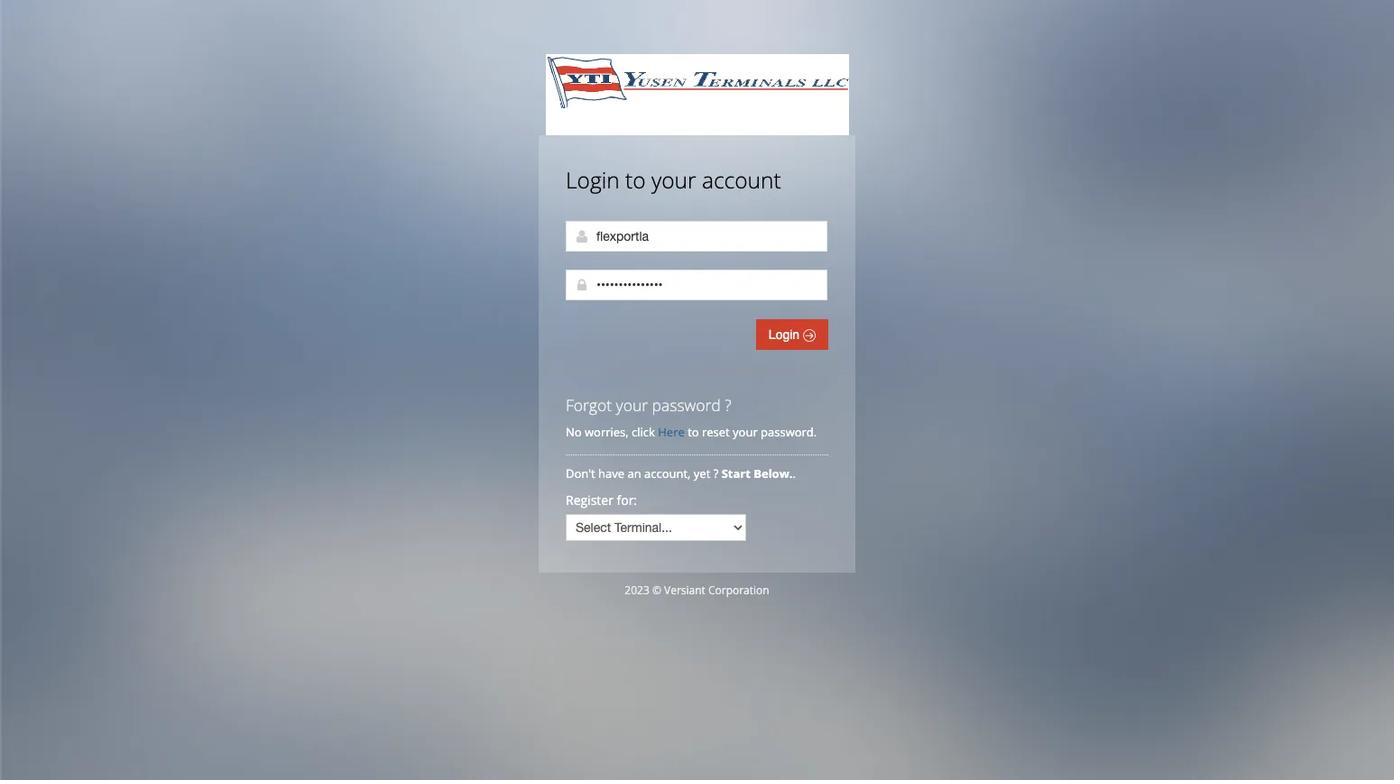 Task type: locate. For each thing, give the bounding box(es) containing it.
to up username text box
[[625, 165, 646, 195]]

? up reset
[[725, 394, 732, 416]]

0 vertical spatial login
[[566, 165, 620, 195]]

click
[[632, 424, 655, 440]]

your up username text box
[[652, 165, 696, 195]]

0 horizontal spatial to
[[625, 165, 646, 195]]

0 horizontal spatial your
[[616, 394, 648, 416]]

your right reset
[[733, 424, 758, 440]]

1 horizontal spatial ?
[[725, 394, 732, 416]]

1 horizontal spatial to
[[688, 424, 699, 440]]

0 vertical spatial your
[[652, 165, 696, 195]]

0 vertical spatial ?
[[725, 394, 732, 416]]

0 vertical spatial to
[[625, 165, 646, 195]]

yet
[[694, 466, 711, 482]]

login for login to your account
[[566, 165, 620, 195]]

start
[[722, 466, 751, 482]]

your up click
[[616, 394, 648, 416]]

password
[[652, 394, 721, 416]]

1 vertical spatial login
[[769, 328, 803, 342]]

your
[[652, 165, 696, 195], [616, 394, 648, 416], [733, 424, 758, 440]]

register
[[566, 492, 614, 509]]

©
[[652, 583, 661, 598]]

login inside login button
[[769, 328, 803, 342]]

1 vertical spatial to
[[688, 424, 699, 440]]

to right here
[[688, 424, 699, 440]]

2 vertical spatial your
[[733, 424, 758, 440]]

2 horizontal spatial your
[[733, 424, 758, 440]]

?
[[725, 394, 732, 416], [714, 466, 719, 482]]

1 vertical spatial ?
[[714, 466, 719, 482]]

to
[[625, 165, 646, 195], [688, 424, 699, 440]]

for:
[[617, 492, 637, 509]]

login for login
[[769, 328, 803, 342]]

1 vertical spatial your
[[616, 394, 648, 416]]

? right yet
[[714, 466, 719, 482]]

don't
[[566, 466, 595, 482]]

register for:
[[566, 492, 637, 509]]

0 horizontal spatial login
[[566, 165, 620, 195]]

login
[[566, 165, 620, 195], [769, 328, 803, 342]]

login to your account
[[566, 165, 781, 195]]

forgot
[[566, 394, 612, 416]]

1 horizontal spatial login
[[769, 328, 803, 342]]

an
[[628, 466, 641, 482]]

1 horizontal spatial your
[[652, 165, 696, 195]]

user image
[[575, 229, 589, 244]]

0 horizontal spatial ?
[[714, 466, 719, 482]]

no
[[566, 424, 582, 440]]

? inside forgot your password ? no worries, click here to reset your password.
[[725, 394, 732, 416]]



Task type: describe. For each thing, give the bounding box(es) containing it.
swapright image
[[803, 329, 816, 342]]

2023
[[625, 583, 650, 598]]

Username text field
[[566, 221, 828, 252]]

forgot your password ? no worries, click here to reset your password.
[[566, 394, 817, 440]]

below.
[[754, 466, 793, 482]]

don't have an account, yet ? start below. .
[[566, 466, 799, 482]]

have
[[598, 466, 625, 482]]

worries,
[[585, 424, 629, 440]]

here
[[658, 424, 685, 440]]

password.
[[761, 424, 817, 440]]

lock image
[[575, 278, 589, 292]]

.
[[793, 466, 796, 482]]

account,
[[644, 466, 691, 482]]

reset
[[702, 424, 730, 440]]

Password password field
[[566, 270, 828, 301]]

versiant
[[664, 583, 706, 598]]

account
[[702, 165, 781, 195]]

login button
[[756, 319, 829, 350]]

corporation
[[708, 583, 770, 598]]

2023 © versiant corporation
[[625, 583, 770, 598]]

here link
[[658, 424, 685, 440]]

to inside forgot your password ? no worries, click here to reset your password.
[[688, 424, 699, 440]]



